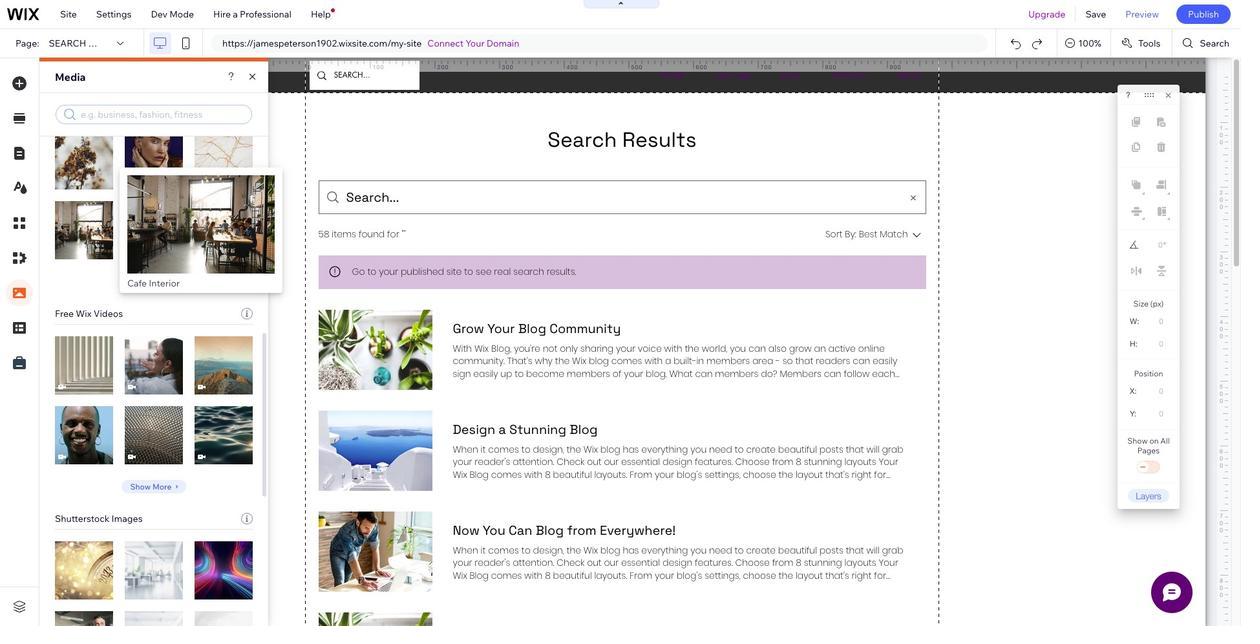 Task type: locate. For each thing, give the bounding box(es) containing it.
search
[[1201, 38, 1230, 49]]

2 show more from the top
[[130, 481, 172, 491]]

search results
[[49, 38, 128, 49]]

0 vertical spatial show more
[[130, 276, 172, 286]]

dev
[[151, 8, 167, 20]]

0 horizontal spatial $
[[74, 565, 79, 575]]

1 horizontal spatial 2.99
[[148, 565, 164, 575]]

None text field
[[1146, 237, 1163, 254], [1144, 312, 1169, 330], [1145, 335, 1169, 352], [1144, 382, 1169, 400], [1143, 405, 1169, 422], [1146, 237, 1163, 254], [1144, 312, 1169, 330], [1145, 335, 1169, 352], [1144, 382, 1169, 400], [1143, 405, 1169, 422]]

1 horizontal spatial $ 2.99
[[144, 565, 164, 575]]

2.99
[[79, 565, 94, 575], [148, 565, 164, 575], [218, 565, 234, 575]]

upgrade
[[1029, 8, 1066, 20]]

shutterstock images
[[55, 513, 143, 524]]

? button
[[1127, 91, 1131, 100]]

900
[[890, 63, 902, 70]]

500
[[632, 63, 643, 70]]

layers button
[[1128, 489, 1170, 502]]

switch
[[1136, 459, 1162, 477]]

0 horizontal spatial $ 2.99
[[74, 565, 94, 575]]

2 $ from the left
[[144, 565, 148, 575]]

size (px)
[[1134, 299, 1164, 308]]

show
[[130, 276, 151, 286], [1128, 436, 1148, 446], [130, 481, 151, 491]]

show on all pages
[[1128, 436, 1170, 455]]

y:
[[1130, 409, 1137, 418]]

0 vertical spatial more
[[153, 276, 172, 286]]

x:
[[1130, 387, 1137, 396]]

more
[[153, 276, 172, 286], [153, 481, 172, 491]]

2 horizontal spatial $
[[213, 565, 218, 575]]

show more button
[[122, 275, 186, 288], [122, 480, 186, 493]]

images
[[112, 513, 143, 524]]

300
[[502, 63, 514, 70]]

position
[[1135, 369, 1164, 378]]

1 vertical spatial show
[[1128, 436, 1148, 446]]

?
[[1127, 91, 1131, 100]]

show more button up images
[[122, 480, 186, 493]]

videos
[[94, 308, 123, 319]]

600
[[696, 63, 708, 70]]

1 horizontal spatial $
[[144, 565, 148, 575]]

2 2.99 from the left
[[148, 565, 164, 575]]

interior
[[149, 277, 180, 289]]

results
[[88, 38, 128, 49]]

2 horizontal spatial $ 2.99
[[213, 565, 234, 575]]

1 vertical spatial more
[[153, 481, 172, 491]]

200
[[437, 63, 449, 70]]

2 $ 2.99 from the left
[[144, 565, 164, 575]]

site
[[407, 38, 422, 49]]

wix
[[76, 308, 92, 319]]

800
[[826, 63, 837, 70]]

cafe interior
[[127, 277, 180, 289]]

0 vertical spatial show more button
[[122, 275, 186, 288]]

1 $ from the left
[[74, 565, 79, 575]]

2 vertical spatial show
[[130, 481, 151, 491]]

w:
[[1130, 317, 1140, 326]]

1 vertical spatial show more button
[[122, 480, 186, 493]]

(px)
[[1151, 299, 1164, 308]]

$ 2.99
[[74, 565, 94, 575], [144, 565, 164, 575], [213, 565, 234, 575]]

$
[[74, 565, 79, 575], [144, 565, 148, 575], [213, 565, 218, 575]]

1 vertical spatial show more
[[130, 481, 172, 491]]

100
[[373, 63, 384, 70]]

professional
[[240, 8, 292, 20]]

hire a professional
[[213, 8, 292, 20]]

size
[[1134, 299, 1149, 308]]

show more button up videos
[[122, 275, 186, 288]]

layers
[[1136, 490, 1162, 501]]

preview button
[[1116, 0, 1169, 28]]

0 vertical spatial show
[[130, 276, 151, 286]]

all
[[1161, 436, 1170, 446]]

2 horizontal spatial 2.99
[[218, 565, 234, 575]]

0 horizontal spatial 2.99
[[79, 565, 94, 575]]

show more
[[130, 276, 172, 286], [130, 481, 172, 491]]

dev mode
[[151, 8, 194, 20]]



Task type: describe. For each thing, give the bounding box(es) containing it.
a
[[233, 8, 238, 20]]

1 show more button from the top
[[122, 275, 186, 288]]

preview
[[1126, 8, 1159, 20]]

100%
[[1079, 38, 1102, 49]]

1 more from the top
[[153, 276, 172, 286]]

2 show more button from the top
[[122, 480, 186, 493]]

free
[[55, 308, 74, 319]]

3 $ from the left
[[213, 565, 218, 575]]

tools
[[1139, 38, 1161, 49]]

700
[[761, 63, 772, 70]]

3 2.99 from the left
[[218, 565, 234, 575]]

your
[[466, 38, 485, 49]]

https://jamespeterson1902.wixsite.com/my-
[[222, 38, 407, 49]]

publish
[[1189, 8, 1220, 20]]

search
[[49, 38, 86, 49]]

on
[[1150, 436, 1159, 446]]

mode
[[170, 8, 194, 20]]

free wix videos
[[55, 308, 123, 319]]

help
[[311, 8, 331, 20]]

shutterstock
[[55, 513, 110, 524]]

show inside show on all pages
[[1128, 436, 1148, 446]]

1 show more from the top
[[130, 276, 172, 286]]

0
[[308, 63, 312, 70]]

site
[[60, 8, 77, 20]]

publish button
[[1177, 5, 1231, 24]]

pages
[[1138, 446, 1160, 455]]

400
[[567, 63, 578, 70]]

search button
[[1173, 29, 1242, 58]]

cafe
[[127, 277, 147, 289]]

100% button
[[1058, 29, 1111, 58]]

1 $ 2.99 from the left
[[74, 565, 94, 575]]

tools button
[[1112, 29, 1173, 58]]

°
[[1164, 241, 1167, 250]]

media
[[55, 70, 86, 83]]

save
[[1086, 8, 1107, 20]]

settings
[[96, 8, 132, 20]]

1 2.99 from the left
[[79, 565, 94, 575]]

hire
[[213, 8, 231, 20]]

domain
[[487, 38, 520, 49]]

2 more from the top
[[153, 481, 172, 491]]

connect
[[428, 38, 464, 49]]

h:
[[1130, 340, 1138, 349]]

3 $ 2.99 from the left
[[213, 565, 234, 575]]

save button
[[1076, 0, 1116, 28]]

https://jamespeterson1902.wixsite.com/my-site connect your domain
[[222, 38, 520, 49]]

e.g. business, fashion, fitness field
[[80, 108, 237, 121]]



